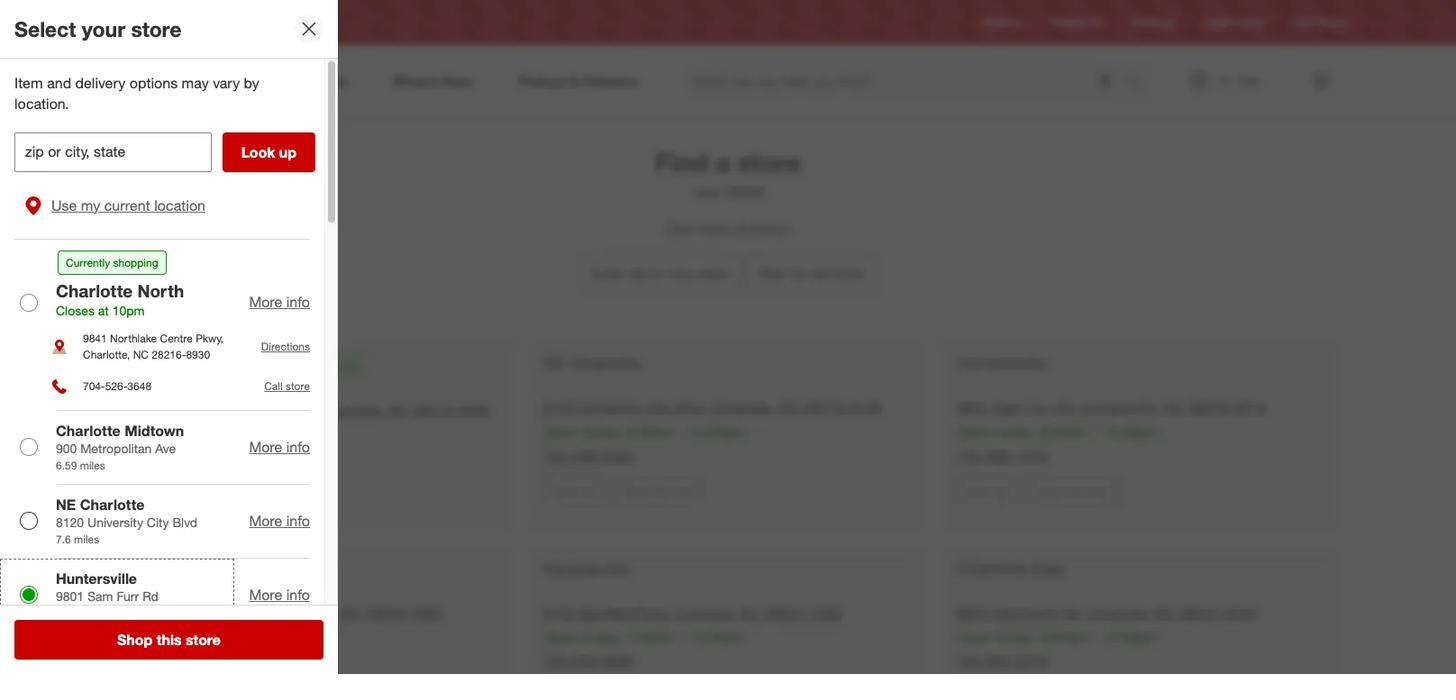 Task type: describe. For each thing, give the bounding box(es) containing it.
6150 bayfield pkwy, concord, nc 28027-7486 link
[[543, 604, 842, 622]]

info for charlotte north
[[286, 293, 310, 311]]

search
[[1119, 74, 1162, 92]]

target
[[1204, 16, 1234, 29]]

northlake for 9841 northlake centre pkwy, charlotte, nc 28216-8930 open today: 7:00am - 10:00pm 704-526-3648
[[166, 401, 229, 419]]

charlotte, inside 8830 albemarle rd, charlotte, nc 28227-2616 open today: 8:00am - 10:00pm 704-264-0078
[[1087, 604, 1150, 622]]

3121
[[189, 652, 221, 670]]

options
[[130, 74, 178, 92]]

704- inside 8830 albemarle rd, charlotte, nc 28227-2616 open today: 8:00am - 10:00pm 704-264-0078
[[957, 652, 986, 670]]

none text field inside select your store dialog
[[14, 132, 212, 172]]

by inside item and delivery options may vary by location.
[[244, 74, 259, 92]]

select your store
[[14, 16, 182, 41]]

704- inside select your store dialog
[[83, 379, 105, 393]]

charlotte inside ne charlotte link
[[571, 352, 642, 373]]

kannapolis
[[543, 557, 628, 578]]

view store directory link
[[97, 218, 1359, 239]]

open inside 8830 albemarle rd, charlotte, nc 28227-2616 open today: 8:00am - 10:00pm 704-264-0078
[[957, 628, 992, 646]]

view store directory
[[664, 219, 793, 237]]

ave
[[155, 440, 176, 456]]

call store
[[264, 379, 310, 393]]

704-264-0078 link
[[957, 652, 1048, 670]]

store inside find a store near 28269
[[738, 146, 802, 178]]

526- inside 9841 northlake centre pkwy, charlotte, nc 28216-8930 open today: 7:00am - 10:00pm 704-526-3648
[[159, 449, 189, 467]]

ne charlotte link
[[543, 352, 645, 374]]

704-262-6080 link
[[543, 652, 635, 670]]

8830
[[957, 604, 989, 622]]

look up button
[[222, 132, 316, 172]]

today: inside 8830 albemarle rd, charlotte, nc 28227-2616 open today: 8:00am - 10:00pm 704-264-0078
[[996, 628, 1037, 646]]

nc inside 8120 university city blvd, charlotte, nc 28213-8126 open today: 8:00am - 10:00pm 704-599-6332
[[779, 398, 800, 416]]

262-
[[573, 652, 603, 670]]

28213-
[[804, 398, 850, 416]]

3648 inside 9841 northlake centre pkwy, charlotte, nc 28216-8930 open today: 7:00am - 10:00pm 704-526-3648
[[189, 449, 221, 467]]

blvd,
[[677, 398, 708, 416]]

8:00am for huntersville
[[1041, 423, 1089, 441]]

filter by services
[[760, 264, 865, 282]]

10:00pm inside 6150 bayfield pkwy, concord, nc 28027-7486 open today: 7:00am - 10:00pm 704-262-6080
[[689, 628, 746, 646]]

704- inside 8120 university city blvd, charlotte, nc 28213-8126 open today: 8:00am - 10:00pm 704-599-6332
[[543, 447, 573, 465]]

east
[[1032, 557, 1066, 578]]

9841 northlake centre pkwy, charlotte, nc 28216-8930
[[83, 332, 223, 361]]

item
[[14, 74, 43, 92]]

store info link for huntersville
[[957, 477, 1018, 506]]

sam inside huntersville 9801 sam furr rd
[[87, 588, 113, 604]]

find for a
[[655, 146, 708, 178]]

location
[[154, 196, 205, 214]]

near
[[692, 183, 720, 201]]

a
[[716, 146, 731, 178]]

8930 for 9841 northlake centre pkwy, charlotte, nc 28216-8930
[[186, 348, 210, 361]]

1 horizontal spatial north
[[205, 352, 249, 373]]

charlotte inside charlotte east link
[[957, 557, 1027, 578]]

rd
[[143, 588, 158, 604]]

896-
[[986, 447, 1016, 465]]

metropolitan inside charlotte midtown 900 metropolitan ave 6.59 miles
[[80, 440, 152, 456]]

pkwy, inside 6150 bayfield pkwy, concord, nc 28027-7486 open today: 7:00am - 10:00pm 704-262-6080
[[635, 604, 672, 622]]

shop this store button for ne charlotte
[[615, 477, 703, 506]]

charlotte, for 8120 university city blvd, charlotte, nc 28213-8126 open today: 8:00am - 10:00pm 704-599-6332
[[712, 398, 775, 416]]

furr inside the 9801 sam furr rd, huntersville, nc 28078-8219 open today: 8:00am - 10:00pm 704-896-1813
[[1026, 398, 1052, 416]]

9801 inside the 9801 sam furr rd, huntersville, nc 28078-8219 open today: 8:00am - 10:00pm 704-896-1813
[[957, 398, 989, 416]]

use my current location link
[[14, 183, 310, 228]]

more info link for huntersville
[[249, 586, 310, 604]]

9841 northlake centre pkwy, charlotte, nc 28216-8930 open today: 7:00am - 10:00pm 704-526-3648
[[130, 401, 491, 467]]

8219
[[1234, 398, 1266, 416]]

28216- for 9841 northlake centre pkwy, charlotte, nc 28216-8930
[[152, 348, 186, 361]]

3262
[[412, 604, 444, 622]]

more info for charlotte north
[[249, 293, 310, 311]]

select your store dialog
[[0, 0, 338, 674]]

704- inside 9841 northlake centre pkwy, charlotte, nc 28216-8930 open today: 7:00am - 10:00pm 704-526-3648
[[130, 449, 159, 467]]

up
[[279, 143, 297, 161]]

0078
[[1016, 652, 1048, 670]]

10:00pm inside the 900 metropolitan ave, charlotte, nc 28204-3262 open today: 7:00am - 10:00pm 704-973-3121
[[276, 628, 332, 646]]

shop this store button
[[14, 620, 324, 660]]

28216- for 9841 northlake centre pkwy, charlotte, nc 28216-8930 open today: 7:00am - 10:00pm 704-526-3648
[[413, 401, 459, 419]]

7:00am inside 9841 northlake centre pkwy, charlotte, nc 28216-8930 open today: 7:00am - 10:00pm 704-526-3648
[[214, 425, 262, 443]]

delivery
[[75, 74, 126, 92]]

weekly ad
[[1052, 16, 1103, 29]]

item and delivery options may vary by location.
[[14, 74, 259, 113]]

huntersville,
[[1081, 398, 1159, 416]]

stores
[[1317, 16, 1348, 29]]

store info link for ne charlotte
[[543, 477, 605, 506]]

store down the 9801 sam furr rd, huntersville, nc 28078-8219 open today: 8:00am - 10:00pm 704-896-1813
[[1084, 484, 1109, 498]]

6332
[[603, 447, 635, 465]]

north inside charlotte north closes at 10pm
[[137, 280, 184, 301]]

info down 599-
[[579, 484, 596, 498]]

more for charlotte north
[[249, 293, 282, 311]]

current
[[104, 196, 150, 214]]

today: inside 9841 northlake centre pkwy, charlotte, nc 28216-8930 open today: 7:00am - 10:00pm 704-526-3648
[[170, 425, 210, 443]]

albemarle
[[993, 604, 1058, 622]]

28227-
[[1179, 604, 1225, 622]]

may
[[182, 74, 209, 92]]

charlotte, for 9841 northlake centre pkwy, charlotte, nc 28216-8930
[[83, 348, 130, 361]]

open inside 8120 university city blvd, charlotte, nc 28213-8126 open today: 8:00am - 10:00pm 704-599-6332
[[543, 423, 579, 441]]

nc inside 9841 northlake centre pkwy, charlotte, nc 28216-8930
[[133, 348, 149, 361]]

furr inside huntersville 9801 sam furr rd
[[117, 588, 139, 604]]

by inside button
[[792, 264, 807, 282]]

8:00am inside 8830 albemarle rd, charlotte, nc 28227-2616 open today: 8:00am - 10:00pm 704-264-0078
[[1041, 628, 1089, 646]]

target circle link
[[1204, 15, 1265, 30]]

this for huntersville
[[1064, 484, 1081, 498]]

charlotte north button
[[200, 6, 321, 39]]

pkwy, for 9841 northlake centre pkwy, charlotte, nc 28216-8930 open today: 7:00am - 10:00pm 704-526-3648
[[280, 401, 317, 419]]

at
[[98, 302, 109, 318]]

ne charlotte
[[543, 352, 642, 373]]

university inside ne charlotte 8120 university city blvd 7.6 miles
[[87, 514, 143, 530]]

shop for huntersville
[[1037, 484, 1061, 498]]

today: inside 6150 bayfield pkwy, concord, nc 28027-7486 open today: 7:00am - 10:00pm 704-262-6080
[[583, 628, 623, 646]]

10:00pm inside 8830 albemarle rd, charlotte, nc 28227-2616 open today: 8:00am - 10:00pm 704-264-0078
[[1102, 628, 1159, 646]]

2616
[[1225, 604, 1257, 622]]

charlotte inside charlotte midtown 900 metropolitan ave 6.59 miles
[[56, 421, 121, 439]]

huntersville 9801 sam furr rd
[[56, 569, 158, 604]]

8:00am for ne charlotte
[[627, 423, 675, 441]]

store down 599-
[[551, 484, 576, 498]]

centre for 9841 northlake centre pkwy, charlotte, nc 28216-8930 open today: 7:00am - 10:00pm 704-526-3648
[[233, 401, 276, 419]]

704- inside 6150 bayfield pkwy, concord, nc 28027-7486 open today: 7:00am - 10:00pm 704-262-6080
[[543, 652, 573, 670]]

704-896-1813 link
[[957, 447, 1048, 465]]

and
[[47, 74, 71, 92]]

more info for ne charlotte
[[249, 512, 310, 530]]

filter
[[760, 264, 788, 282]]

midtown for charlotte midtown 900 metropolitan ave 6.59 miles
[[125, 421, 184, 439]]

- inside 6150 bayfield pkwy, concord, nc 28027-7486 open today: 7:00am - 10:00pm 704-262-6080
[[679, 628, 685, 646]]

huntersville link
[[957, 352, 1049, 374]]

more for ne charlotte
[[249, 512, 282, 530]]

target circle
[[1204, 16, 1265, 29]]

nc inside 8830 albemarle rd, charlotte, nc 28227-2616 open today: 8:00am - 10:00pm 704-264-0078
[[1154, 604, 1175, 622]]

1 vertical spatial currently shopping
[[265, 359, 358, 372]]

more info for huntersville
[[249, 586, 310, 604]]

zip
[[629, 264, 648, 282]]

9841 for 9841 northlake centre pkwy, charlotte, nc 28216-8930 open today: 7:00am - 10:00pm 704-526-3648
[[130, 401, 162, 419]]

huntersville for huntersville
[[957, 352, 1046, 373]]

900 inside the 900 metropolitan ave, charlotte, nc 28204-3262 open today: 7:00am - 10:00pm 704-973-3121
[[130, 604, 154, 622]]

find stores
[[1293, 16, 1348, 29]]

currently inside select your store dialog
[[66, 256, 110, 269]]

this for ne charlotte
[[651, 484, 668, 498]]

nc inside 9841 northlake centre pkwy, charlotte, nc 28216-8930 open today: 7:00am - 10:00pm 704-526-3648
[[388, 401, 409, 419]]

more for charlotte midtown
[[249, 438, 282, 456]]

more info link for charlotte midtown
[[249, 438, 310, 456]]

rd, inside the 9801 sam furr rd, huntersville, nc 28078-8219 open today: 8:00am - 10:00pm 704-896-1813
[[1056, 398, 1077, 416]]

charlotte, inside the 900 metropolitan ave, charlotte, nc 28204-3262 open today: 7:00am - 10:00pm 704-973-3121
[[274, 604, 337, 622]]

metropolitan inside the 900 metropolitan ave, charlotte, nc 28204-3262 open today: 7:00am - 10:00pm 704-973-3121
[[158, 604, 239, 622]]

open inside 9841 northlake centre pkwy, charlotte, nc 28216-8930 open today: 7:00am - 10:00pm 704-526-3648
[[130, 425, 166, 443]]

9841 for 9841 northlake centre pkwy, charlotte, nc 28216-8930
[[83, 332, 107, 346]]

ne charlotte 8120 university city blvd 7.6 miles
[[56, 495, 198, 546]]

- inside the 9801 sam furr rd, huntersville, nc 28078-8219 open today: 8:00am - 10:00pm 704-896-1813
[[1093, 423, 1098, 441]]

1 vertical spatial charlotte north
[[130, 352, 249, 373]]

900 metropolitan ave, charlotte, nc 28204-3262 link
[[130, 604, 444, 622]]

find a store near 28269
[[655, 146, 802, 201]]

704-599-6332 link
[[543, 447, 635, 465]]

9801 inside huntersville 9801 sam furr rd
[[56, 588, 84, 604]]

shop this store for ne charlotte
[[623, 484, 695, 498]]

store right call
[[286, 379, 310, 393]]

28078-
[[1188, 398, 1234, 416]]

directions link
[[261, 340, 310, 353]]

location.
[[14, 94, 69, 113]]

charlotte inside charlotte north dropdown button
[[234, 15, 278, 29]]

28204-
[[366, 604, 412, 622]]

6080
[[603, 652, 635, 670]]

264-
[[986, 652, 1016, 670]]

registry
[[983, 16, 1023, 29]]

9841 northlake centre pkwy, charlotte, nc 28216-8930 link
[[130, 401, 491, 419]]

weekly
[[1052, 16, 1087, 29]]



Task type: locate. For each thing, give the bounding box(es) containing it.
0 vertical spatial 900
[[56, 440, 77, 456]]

store info for huntersville
[[965, 484, 1010, 498]]

nc inside 6150 bayfield pkwy, concord, nc 28027-7486 open today: 7:00am - 10:00pm 704-262-6080
[[739, 604, 760, 622]]

0 vertical spatial 9841
[[83, 332, 107, 346]]

by right filter
[[792, 264, 807, 282]]

1 horizontal spatial by
[[792, 264, 807, 282]]

store up 28269
[[738, 146, 802, 178]]

state
[[697, 264, 729, 282]]

centre for 9841 northlake centre pkwy, charlotte, nc 28216-8930
[[160, 332, 193, 346]]

0 horizontal spatial this
[[157, 631, 182, 649]]

- inside 9841 northlake centre pkwy, charlotte, nc 28216-8930 open today: 7:00am - 10:00pm 704-526-3648
[[266, 425, 272, 443]]

more for huntersville
[[249, 586, 282, 604]]

1 horizontal spatial midtown
[[205, 557, 271, 578]]

1 vertical spatial north
[[137, 280, 184, 301]]

2 more info from the top
[[249, 438, 310, 456]]

0 horizontal spatial find
[[655, 146, 708, 178]]

store info for ne charlotte
[[551, 484, 596, 498]]

0 vertical spatial 3648
[[127, 379, 151, 393]]

3648 down 9841 northlake centre pkwy, charlotte, nc 28216-8930
[[127, 379, 151, 393]]

nc inside the 900 metropolitan ave, charlotte, nc 28204-3262 open today: 7:00am - 10:00pm 704-973-3121
[[341, 604, 362, 622]]

1 vertical spatial 9841
[[130, 401, 162, 419]]

charlotte east
[[957, 557, 1066, 578]]

1 vertical spatial 3648
[[189, 449, 221, 467]]

8120 inside ne charlotte 8120 university city blvd 7.6 miles
[[56, 514, 84, 530]]

0 vertical spatial by
[[244, 74, 259, 92]]

1 shop from the left
[[623, 484, 648, 498]]

8120 university city blvd, charlotte, nc 28213-8126 open today: 8:00am - 10:00pm 704-599-6332
[[543, 398, 882, 465]]

- down "9801 sam furr rd, huntersville, nc 28078-8219" link at bottom right
[[1093, 423, 1098, 441]]

0 horizontal spatial pkwy,
[[196, 332, 223, 346]]

9841 inside 9841 northlake centre pkwy, charlotte, nc 28216-8930
[[83, 332, 107, 346]]

9801 down huntersville link in the bottom of the page
[[957, 398, 989, 416]]

0 horizontal spatial shop this store button
[[615, 477, 703, 506]]

vary
[[213, 74, 240, 92]]

charlotte
[[234, 15, 278, 29], [56, 280, 133, 301], [130, 352, 201, 373], [571, 352, 642, 373], [56, 421, 121, 439], [80, 495, 145, 513], [130, 557, 201, 578], [957, 557, 1027, 578]]

1 horizontal spatial this
[[651, 484, 668, 498]]

1 horizontal spatial huntersville
[[957, 352, 1046, 373]]

0 horizontal spatial currently
[[66, 256, 110, 269]]

centre
[[160, 332, 193, 346], [233, 401, 276, 419]]

ave,
[[243, 604, 270, 622]]

9801
[[957, 398, 989, 416], [56, 588, 84, 604]]

2 more from the top
[[249, 438, 282, 456]]

charlotte, inside 8120 university city blvd, charlotte, nc 28213-8126 open today: 8:00am - 10:00pm 704-599-6332
[[712, 398, 775, 416]]

open inside the 900 metropolitan ave, charlotte, nc 28204-3262 open today: 7:00am - 10:00pm 704-973-3121
[[130, 628, 166, 646]]

northlake down 10pm
[[110, 332, 157, 346]]

shop this store button
[[615, 477, 703, 506], [1029, 477, 1117, 506]]

- inside 8120 university city blvd, charlotte, nc 28213-8126 open today: 8:00am - 10:00pm 704-599-6332
[[679, 423, 685, 441]]

1 vertical spatial 900
[[130, 604, 154, 622]]

8120 inside 8120 university city blvd, charlotte, nc 28213-8126 open today: 8:00am - 10:00pm 704-599-6332
[[543, 398, 575, 416]]

more down '9841 northlake centre pkwy, charlotte, nc 28216-8930' link
[[249, 438, 282, 456]]

charlotte up vary
[[234, 15, 278, 29]]

2 shop from the left
[[1037, 484, 1061, 498]]

redcard link
[[1132, 15, 1175, 30]]

currently shopping inside select your store dialog
[[66, 256, 158, 269]]

1 vertical spatial currently
[[265, 359, 310, 372]]

0 horizontal spatial 3648
[[127, 379, 151, 393]]

find
[[1293, 16, 1314, 29], [655, 146, 708, 178]]

0 vertical spatial 8930
[[186, 348, 210, 361]]

city inside ne charlotte 8120 university city blvd 7.6 miles
[[147, 514, 169, 530]]

8:00am
[[627, 423, 675, 441], [1041, 423, 1089, 441], [1041, 628, 1089, 646]]

10:00pm down '8120 university city blvd, charlotte, nc 28213-8126' link
[[689, 423, 746, 441]]

4 more from the top
[[249, 586, 282, 604]]

this up 973-
[[157, 631, 182, 649]]

pkwy, for 9841 northlake centre pkwy, charlotte, nc 28216-8930
[[196, 332, 223, 346]]

open inside 6150 bayfield pkwy, concord, nc 28027-7486 open today: 7:00am - 10:00pm 704-262-6080
[[543, 628, 579, 646]]

704- down shop in the bottom of the page
[[130, 652, 159, 670]]

1 horizontal spatial 8930
[[459, 401, 491, 419]]

10:00pm inside 9841 northlake centre pkwy, charlotte, nc 28216-8930 open today: 7:00am - 10:00pm 704-526-3648
[[276, 425, 332, 443]]

more up directions
[[249, 293, 282, 311]]

0 horizontal spatial by
[[244, 74, 259, 92]]

1 horizontal spatial 3648
[[189, 449, 221, 467]]

sam inside the 9801 sam furr rd, huntersville, nc 28078-8219 open today: 8:00am - 10:00pm 704-896-1813
[[993, 398, 1022, 416]]

4 more info from the top
[[249, 586, 310, 604]]

28216- inside 9841 northlake centre pkwy, charlotte, nc 28216-8930 open today: 7:00am - 10:00pm 704-526-3648
[[413, 401, 459, 419]]

city inside 8120 university city blvd, charlotte, nc 28213-8126 open today: 8:00am - 10:00pm 704-599-6332
[[647, 398, 673, 416]]

university down ne charlotte link
[[579, 398, 643, 416]]

university up huntersville 9801 sam furr rd
[[87, 514, 143, 530]]

centre inside 9841 northlake centre pkwy, charlotte, nc 28216-8930 open today: 7:00am - 10:00pm 704-526-3648
[[233, 401, 276, 419]]

open inside the 9801 sam furr rd, huntersville, nc 28078-8219 open today: 8:00am - 10:00pm 704-896-1813
[[957, 423, 992, 441]]

8120 up 7.6
[[56, 514, 84, 530]]

bayfield
[[579, 604, 631, 622]]

1 vertical spatial 526-
[[159, 449, 189, 467]]

shopping inside select your store dialog
[[113, 256, 158, 269]]

1 vertical spatial pkwy,
[[280, 401, 317, 419]]

rd, inside 8830 albemarle rd, charlotte, nc 28227-2616 open today: 8:00am - 10:00pm 704-264-0078
[[1062, 604, 1083, 622]]

today: up 704-973-3121 link
[[170, 628, 210, 646]]

more up "charlotte midtown" link
[[249, 512, 282, 530]]

1 horizontal spatial shopping
[[313, 359, 358, 372]]

1 horizontal spatial shop this store
[[1037, 484, 1109, 498]]

charlotte inside "charlotte midtown" link
[[130, 557, 201, 578]]

526-
[[105, 379, 127, 393], [159, 449, 189, 467]]

0 vertical spatial currently shopping
[[66, 256, 158, 269]]

0 horizontal spatial ne
[[56, 495, 76, 513]]

more info
[[249, 293, 310, 311], [249, 438, 310, 456], [249, 512, 310, 530], [249, 586, 310, 604]]

city
[[647, 398, 673, 416], [147, 514, 169, 530]]

use my current location
[[51, 196, 205, 214]]

currently shopping
[[66, 256, 158, 269], [265, 359, 358, 372]]

0 vertical spatial 526-
[[105, 379, 127, 393]]

1 horizontal spatial find
[[1293, 16, 1314, 29]]

view
[[664, 219, 695, 237]]

10:00pm down 900 metropolitan ave, charlotte, nc 28204-3262 'link' at left bottom
[[276, 628, 332, 646]]

today: up 704-526-3648 link
[[170, 425, 210, 443]]

704- up charlotte midtown 900 metropolitan ave 6.59 miles
[[83, 379, 105, 393]]

city left blvd, in the left of the page
[[647, 398, 673, 416]]

charlotte midtown link
[[130, 557, 275, 579]]

8:00am up 0078
[[1041, 628, 1089, 646]]

2 shop this store from the left
[[1037, 484, 1109, 498]]

services
[[811, 264, 865, 282]]

7:00am inside 6150 bayfield pkwy, concord, nc 28027-7486 open today: 7:00am - 10:00pm 704-262-6080
[[627, 628, 675, 646]]

0 vertical spatial shopping
[[113, 256, 158, 269]]

store info link down 896- on the right bottom of the page
[[957, 477, 1018, 506]]

1 horizontal spatial ne
[[543, 352, 566, 373]]

704- left 6332
[[543, 447, 573, 465]]

more info for charlotte midtown
[[249, 438, 310, 456]]

1 horizontal spatial 9801
[[957, 398, 989, 416]]

1 horizontal spatial currently shopping
[[265, 359, 358, 372]]

charlotte midtown
[[130, 557, 271, 578]]

0 vertical spatial midtown
[[125, 421, 184, 439]]

northlake inside 9841 northlake centre pkwy, charlotte, nc 28216-8930
[[110, 332, 157, 346]]

3 more info from the top
[[249, 512, 310, 530]]

miles inside ne charlotte 8120 university city blvd 7.6 miles
[[74, 532, 99, 546]]

shopping up charlotte north closes at 10pm
[[113, 256, 158, 269]]

weekly ad link
[[1052, 15, 1103, 30]]

today: up 704-896-1813 link
[[996, 423, 1037, 441]]

by
[[244, 74, 259, 92], [792, 264, 807, 282]]

None radio
[[20, 294, 38, 312], [20, 512, 38, 530], [20, 294, 38, 312], [20, 512, 38, 530]]

rd, right albemarle
[[1062, 604, 1083, 622]]

0 horizontal spatial huntersville
[[56, 569, 137, 587]]

None text field
[[14, 132, 212, 172]]

1 vertical spatial 8930
[[459, 401, 491, 419]]

10:00pm down concord, on the bottom
[[689, 628, 746, 646]]

- down '9841 northlake centre pkwy, charlotte, nc 28216-8930' link
[[266, 425, 272, 443]]

2 store info from the left
[[965, 484, 1010, 498]]

1 horizontal spatial pkwy,
[[280, 401, 317, 419]]

3 more info link from the top
[[249, 512, 310, 530]]

0 horizontal spatial 9841
[[83, 332, 107, 346]]

0 vertical spatial university
[[579, 398, 643, 416]]

0 horizontal spatial 28216-
[[152, 348, 186, 361]]

8930 inside 9841 northlake centre pkwy, charlotte, nc 28216-8930 open today: 7:00am - 10:00pm 704-526-3648
[[459, 401, 491, 419]]

0 vertical spatial 28216-
[[152, 348, 186, 361]]

7:00am for charlotte midtown
[[214, 628, 262, 646]]

6150
[[543, 604, 575, 622]]

centre down charlotte north closes at 10pm
[[160, 332, 193, 346]]

28216-
[[152, 348, 186, 361], [413, 401, 459, 419]]

charlotte up rd
[[130, 557, 201, 578]]

charlotte north up vary
[[234, 15, 309, 29]]

charlotte, inside 9841 northlake centre pkwy, charlotte, nc 28216-8930 open today: 7:00am - 10:00pm 704-526-3648
[[321, 401, 384, 419]]

704- inside the 9801 sam furr rd, huntersville, nc 28078-8219 open today: 8:00am - 10:00pm 704-896-1813
[[957, 447, 986, 465]]

8830 albemarle rd, charlotte, nc 28227-2616 link
[[957, 604, 1257, 622]]

0 vertical spatial ne
[[543, 352, 566, 373]]

charlotte north up 704-526-3648
[[130, 352, 249, 373]]

currently shopping up charlotte north closes at 10pm
[[66, 256, 158, 269]]

10pm
[[112, 302, 145, 318]]

ne inside ne charlotte 8120 university city blvd 7.6 miles
[[56, 495, 76, 513]]

info right ave,
[[286, 586, 310, 604]]

2 shop this store button from the left
[[1029, 477, 1117, 506]]

2 more info link from the top
[[249, 438, 310, 456]]

What can we help you find? suggestions appear below search field
[[682, 61, 1131, 101]]

find for stores
[[1293, 16, 1314, 29]]

university inside 8120 university city blvd, charlotte, nc 28213-8126 open today: 8:00am - 10:00pm 704-599-6332
[[579, 398, 643, 416]]

- down 8830 albemarle rd, charlotte, nc 28227-2616 link
[[1093, 628, 1098, 646]]

today: inside 8120 university city blvd, charlotte, nc 28213-8126 open today: 8:00am - 10:00pm 704-599-6332
[[583, 423, 623, 441]]

526- up blvd
[[159, 449, 189, 467]]

charlotte midtown 900 metropolitan ave 6.59 miles
[[56, 421, 184, 472]]

northlake inside 9841 northlake centre pkwy, charlotte, nc 28216-8930 open today: 7:00am - 10:00pm 704-526-3648
[[166, 401, 229, 419]]

shop this store down the '1813'
[[1037, 484, 1109, 498]]

10:00pm down huntersville,
[[1102, 423, 1159, 441]]

city,
[[669, 264, 693, 282]]

10:00pm down 8830 albemarle rd, charlotte, nc 28227-2616 link
[[1102, 628, 1159, 646]]

store info down 599-
[[551, 484, 596, 498]]

-
[[679, 423, 685, 441], [1093, 423, 1098, 441], [266, 425, 272, 443], [266, 628, 272, 646], [679, 628, 685, 646], [1093, 628, 1098, 646]]

charlotte up 8830
[[957, 557, 1027, 578]]

north
[[281, 15, 309, 29], [137, 280, 184, 301], [205, 352, 249, 373]]

charlotte inside ne charlotte 8120 university city blvd 7.6 miles
[[80, 495, 145, 513]]

ne for ne charlotte 8120 university city blvd 7.6 miles
[[56, 495, 76, 513]]

shopping up '9841 northlake centre pkwy, charlotte, nc 28216-8930' link
[[313, 359, 358, 372]]

this down 8120 university city blvd, charlotte, nc 28213-8126 open today: 8:00am - 10:00pm 704-599-6332
[[651, 484, 668, 498]]

charlotte up 704-526-3648
[[130, 352, 201, 373]]

more down "charlotte midtown" link
[[249, 586, 282, 604]]

1 vertical spatial centre
[[233, 401, 276, 419]]

open up 599-
[[543, 423, 579, 441]]

store inside button
[[186, 631, 221, 649]]

1 vertical spatial university
[[87, 514, 143, 530]]

charlotte down charlotte midtown 900 metropolitan ave 6.59 miles
[[80, 495, 145, 513]]

10:00pm inside 8120 university city blvd, charlotte, nc 28213-8126 open today: 8:00am - 10:00pm 704-599-6332
[[689, 423, 746, 441]]

charlotte, for 9841 northlake centre pkwy, charlotte, nc 28216-8930 open today: 7:00am - 10:00pm 704-526-3648
[[321, 401, 384, 419]]

my
[[81, 196, 100, 214]]

526- inside select your store dialog
[[105, 379, 127, 393]]

0 vertical spatial sam
[[993, 398, 1022, 416]]

0 vertical spatial find
[[1293, 16, 1314, 29]]

1 horizontal spatial 900
[[130, 604, 154, 622]]

northlake
[[110, 332, 157, 346], [166, 401, 229, 419]]

8:00am up the '1813'
[[1041, 423, 1089, 441]]

huntersville
[[957, 352, 1046, 373], [56, 569, 137, 587]]

more info link
[[249, 293, 310, 311], [249, 438, 310, 456], [249, 512, 310, 530], [249, 586, 310, 604]]

midtown up ave
[[125, 421, 184, 439]]

3 more from the top
[[249, 512, 282, 530]]

charlotte north inside dropdown button
[[234, 15, 309, 29]]

0 horizontal spatial university
[[87, 514, 143, 530]]

704- down 6150
[[543, 652, 573, 670]]

7:00am up "6080"
[[627, 628, 675, 646]]

info down 896- on the right bottom of the page
[[992, 484, 1010, 498]]

nc inside the 9801 sam furr rd, huntersville, nc 28078-8219 open today: 8:00am - 10:00pm 704-896-1813
[[1163, 398, 1184, 416]]

call
[[264, 379, 283, 393]]

info for ne charlotte
[[286, 512, 310, 530]]

currently up charlotte north closes at 10pm
[[66, 256, 110, 269]]

0 vertical spatial huntersville
[[957, 352, 1046, 373]]

900 inside charlotte midtown 900 metropolitan ave 6.59 miles
[[56, 440, 77, 456]]

1 horizontal spatial furr
[[1026, 398, 1052, 416]]

rd,
[[1056, 398, 1077, 416], [1062, 604, 1083, 622]]

registry link
[[983, 15, 1023, 30]]

7486
[[810, 604, 842, 622]]

1 vertical spatial ne
[[56, 495, 76, 513]]

miles right the 6.59
[[80, 458, 105, 472]]

info up directions
[[286, 293, 310, 311]]

charlotte, inside 9841 northlake centre pkwy, charlotte, nc 28216-8930
[[83, 348, 130, 361]]

1 horizontal spatial 526-
[[159, 449, 189, 467]]

1 horizontal spatial 28216-
[[413, 401, 459, 419]]

4 more info link from the top
[[249, 586, 310, 604]]

shop down the '1813'
[[1037, 484, 1061, 498]]

2 store info link from the left
[[957, 477, 1018, 506]]

3648 right ave
[[189, 449, 221, 467]]

miles
[[80, 458, 105, 472], [74, 532, 99, 546]]

info down 9841 northlake centre pkwy, charlotte, nc 28216-8930 open today: 7:00am - 10:00pm 704-526-3648
[[286, 512, 310, 530]]

open down 6150
[[543, 628, 579, 646]]

your
[[82, 16, 125, 41]]

1 more from the top
[[249, 293, 282, 311]]

- inside the 900 metropolitan ave, charlotte, nc 28204-3262 open today: 7:00am - 10:00pm 704-973-3121
[[266, 628, 272, 646]]

this inside select your store dialog
[[157, 631, 182, 649]]

704- up ne charlotte 8120 university city blvd 7.6 miles
[[130, 449, 159, 467]]

pkwy,
[[196, 332, 223, 346], [280, 401, 317, 419], [635, 604, 672, 622]]

1 horizontal spatial sam
[[993, 398, 1022, 416]]

1 vertical spatial shopping
[[313, 359, 358, 372]]

charlotte inside charlotte north closes at 10pm
[[56, 280, 133, 301]]

more info link for ne charlotte
[[249, 512, 310, 530]]

0 vertical spatial currently
[[66, 256, 110, 269]]

1 horizontal spatial 9841
[[130, 401, 162, 419]]

- down 6150 bayfield pkwy, concord, nc 28027-7486 link
[[679, 628, 685, 646]]

9841 inside 9841 northlake centre pkwy, charlotte, nc 28216-8930 open today: 7:00am - 10:00pm 704-526-3648
[[130, 401, 162, 419]]

open
[[543, 423, 579, 441], [957, 423, 992, 441], [130, 425, 166, 443], [130, 628, 166, 646], [543, 628, 579, 646], [957, 628, 992, 646]]

furr
[[1026, 398, 1052, 416], [117, 588, 139, 604]]

info for huntersville
[[286, 586, 310, 604]]

0 horizontal spatial shopping
[[113, 256, 158, 269]]

8930 for 9841 northlake centre pkwy, charlotte, nc 28216-8930 open today: 7:00am - 10:00pm 704-526-3648
[[459, 401, 491, 419]]

rd, left huntersville,
[[1056, 398, 1077, 416]]

store info down 896- on the right bottom of the page
[[965, 484, 1010, 498]]

or
[[652, 264, 665, 282]]

miles inside charlotte midtown 900 metropolitan ave 6.59 miles
[[80, 458, 105, 472]]

info down '9841 northlake centre pkwy, charlotte, nc 28216-8930' link
[[286, 438, 310, 456]]

miles right 7.6
[[74, 532, 99, 546]]

- down blvd, in the left of the page
[[679, 423, 685, 441]]

0 horizontal spatial currently shopping
[[66, 256, 158, 269]]

ad
[[1090, 16, 1103, 29]]

shop this store down 6332
[[623, 484, 695, 498]]

0 horizontal spatial metropolitan
[[80, 440, 152, 456]]

currently down directions
[[265, 359, 310, 372]]

directions
[[261, 340, 310, 353]]

9801 sam furr rd, huntersville, nc 28078-8219 open today: 8:00am - 10:00pm 704-896-1813
[[957, 398, 1266, 465]]

900
[[56, 440, 77, 456], [130, 604, 154, 622]]

1 shop this store from the left
[[623, 484, 695, 498]]

526- down 9841 northlake centre pkwy, charlotte, nc 28216-8930
[[105, 379, 127, 393]]

0 horizontal spatial northlake
[[110, 332, 157, 346]]

6.59
[[56, 458, 77, 472]]

1 vertical spatial furr
[[117, 588, 139, 604]]

10:00pm
[[689, 423, 746, 441], [1102, 423, 1159, 441], [276, 425, 332, 443], [276, 628, 332, 646], [689, 628, 746, 646], [1102, 628, 1159, 646]]

None radio
[[20, 438, 38, 456], [20, 586, 38, 604], [20, 438, 38, 456], [20, 586, 38, 604]]

1 vertical spatial city
[[147, 514, 169, 530]]

8120
[[543, 398, 575, 416], [56, 514, 84, 530]]

store info link down 599-
[[543, 477, 605, 506]]

redcard
[[1132, 16, 1175, 29]]

1 horizontal spatial northlake
[[166, 401, 229, 419]]

1 vertical spatial midtown
[[205, 557, 271, 578]]

store right your
[[131, 16, 182, 41]]

enter zip or city, state
[[591, 264, 729, 282]]

0 horizontal spatial 8930
[[186, 348, 210, 361]]

10:00pm down '9841 northlake centre pkwy, charlotte, nc 28216-8930' link
[[276, 425, 332, 443]]

north inside dropdown button
[[281, 15, 309, 29]]

599-
[[573, 447, 603, 465]]

8:00am inside the 9801 sam furr rd, huntersville, nc 28078-8219 open today: 8:00am - 10:00pm 704-896-1813
[[1041, 423, 1089, 441]]

furr left rd
[[117, 588, 139, 604]]

1 shop this store button from the left
[[615, 477, 703, 506]]

7:00am for kannapolis
[[627, 628, 675, 646]]

1 vertical spatial find
[[655, 146, 708, 178]]

sam down huntersville link in the bottom of the page
[[993, 398, 1022, 416]]

today: inside the 9801 sam furr rd, huntersville, nc 28078-8219 open today: 8:00am - 10:00pm 704-896-1813
[[996, 423, 1037, 441]]

today: inside the 900 metropolitan ave, charlotte, nc 28204-3262 open today: 7:00am - 10:00pm 704-973-3121
[[170, 628, 210, 646]]

1 store info link from the left
[[543, 477, 605, 506]]

1 vertical spatial sam
[[87, 588, 113, 604]]

look up
[[241, 143, 297, 161]]

704- inside the 900 metropolitan ave, charlotte, nc 28204-3262 open today: 7:00am - 10:00pm 704-973-3121
[[130, 652, 159, 670]]

973-
[[159, 652, 189, 670]]

0 vertical spatial miles
[[80, 458, 105, 472]]

open up 896- on the right bottom of the page
[[957, 423, 992, 441]]

1 horizontal spatial shop
[[1037, 484, 1061, 498]]

1 horizontal spatial university
[[579, 398, 643, 416]]

1 horizontal spatial 8120
[[543, 398, 575, 416]]

0 vertical spatial metropolitan
[[80, 440, 152, 456]]

store down 8120 university city blvd, charlotte, nc 28213-8126 open today: 8:00am - 10:00pm 704-599-6332
[[671, 484, 695, 498]]

8930 inside 9841 northlake centre pkwy, charlotte, nc 28216-8930
[[186, 348, 210, 361]]

1 horizontal spatial metropolitan
[[158, 604, 239, 622]]

charlotte up the 6.59
[[56, 421, 121, 439]]

shop this store button for huntersville
[[1029, 477, 1117, 506]]

1813
[[1016, 447, 1048, 465]]

704- left the '1813'
[[957, 447, 986, 465]]

0 horizontal spatial 900
[[56, 440, 77, 456]]

ne for ne charlotte
[[543, 352, 566, 373]]

charlotte east link
[[957, 557, 1069, 579]]

shop
[[623, 484, 648, 498], [1037, 484, 1061, 498]]

more info link for charlotte north
[[249, 293, 310, 311]]

10:00pm inside the 9801 sam furr rd, huntersville, nc 28078-8219 open today: 8:00am - 10:00pm 704-896-1813
[[1102, 423, 1159, 441]]

1 horizontal spatial store info link
[[957, 477, 1018, 506]]

info
[[286, 293, 310, 311], [286, 438, 310, 456], [579, 484, 596, 498], [992, 484, 1010, 498], [286, 512, 310, 530], [286, 586, 310, 604]]

currently shopping down directions
[[265, 359, 358, 372]]

1 horizontal spatial city
[[647, 398, 673, 416]]

sam left rd
[[87, 588, 113, 604]]

enter zip or city, state button
[[580, 253, 741, 293]]

1 vertical spatial by
[[792, 264, 807, 282]]

circle
[[1237, 16, 1265, 29]]

0 horizontal spatial store info
[[551, 484, 596, 498]]

0 horizontal spatial centre
[[160, 332, 193, 346]]

- inside 8830 albemarle rd, charlotte, nc 28227-2616 open today: 8:00am - 10:00pm 704-264-0078
[[1093, 628, 1098, 646]]

8120 down the ne charlotte
[[543, 398, 575, 416]]

1 store info from the left
[[551, 484, 596, 498]]

0 horizontal spatial north
[[137, 280, 184, 301]]

shop this store button down the '1813'
[[1029, 477, 1117, 506]]

0 horizontal spatial store info link
[[543, 477, 605, 506]]

charlotte north closes at 10pm
[[56, 280, 184, 318]]

8126
[[850, 398, 882, 416]]

pkwy, inside 9841 northlake centre pkwy, charlotte, nc 28216-8930
[[196, 332, 223, 346]]

shop this store button down 6332
[[615, 477, 703, 506]]

store up 3121
[[186, 631, 221, 649]]

shop this store
[[117, 631, 221, 649]]

select
[[14, 16, 76, 41]]

northlake for 9841 northlake centre pkwy, charlotte, nc 28216-8930
[[110, 332, 157, 346]]

info for charlotte midtown
[[286, 438, 310, 456]]

2 horizontal spatial pkwy,
[[635, 604, 672, 622]]

3648 inside select your store dialog
[[127, 379, 151, 393]]

2 horizontal spatial this
[[1064, 484, 1081, 498]]

0 vertical spatial 8120
[[543, 398, 575, 416]]

midtown inside charlotte midtown 900 metropolitan ave 6.59 miles
[[125, 421, 184, 439]]

furr up the '1813'
[[1026, 398, 1052, 416]]

0 horizontal spatial shop this store
[[623, 484, 695, 498]]

1 vertical spatial rd,
[[1062, 604, 1083, 622]]

0 horizontal spatial furr
[[117, 588, 139, 604]]

0 horizontal spatial city
[[147, 514, 169, 530]]

pkwy, down call store
[[280, 401, 317, 419]]

charlotte down enter
[[571, 352, 642, 373]]

sam
[[993, 398, 1022, 416], [87, 588, 113, 604]]

pkwy, inside 9841 northlake centre pkwy, charlotte, nc 28216-8930 open today: 7:00am - 10:00pm 704-526-3648
[[280, 401, 317, 419]]

today: up 704-599-6332 link on the left bottom of page
[[583, 423, 623, 441]]

1 more info link from the top
[[249, 293, 310, 311]]

midtown
[[125, 421, 184, 439], [205, 557, 271, 578]]

find inside find a store near 28269
[[655, 146, 708, 178]]

7:00am up 704-526-3648 link
[[214, 425, 262, 443]]

900 metropolitan ave, charlotte, nc 28204-3262 open today: 7:00am - 10:00pm 704-973-3121
[[130, 604, 444, 670]]

0 horizontal spatial 9801
[[56, 588, 84, 604]]

1 more info from the top
[[249, 293, 310, 311]]

704- down 8830
[[957, 652, 986, 670]]

0 vertical spatial rd,
[[1056, 398, 1077, 416]]

9841 down at
[[83, 332, 107, 346]]

1 vertical spatial metropolitan
[[158, 604, 239, 622]]

28027-
[[764, 604, 810, 622]]

huntersville for huntersville 9801 sam furr rd
[[56, 569, 137, 587]]

shop this store for huntersville
[[1037, 484, 1109, 498]]

- down ave,
[[266, 628, 272, 646]]

1 vertical spatial 9801
[[56, 588, 84, 604]]

1 horizontal spatial centre
[[233, 401, 276, 419]]

centre down call
[[233, 401, 276, 419]]

900 up the 6.59
[[56, 440, 77, 456]]

store down 896- on the right bottom of the page
[[965, 484, 989, 498]]

ne
[[543, 352, 566, 373], [56, 495, 76, 513]]

6150 bayfield pkwy, concord, nc 28027-7486 open today: 7:00am - 10:00pm 704-262-6080
[[543, 604, 842, 670]]

store right view at the left top of the page
[[699, 219, 731, 237]]

1 vertical spatial 8120
[[56, 514, 84, 530]]

pkwy, left directions
[[196, 332, 223, 346]]

kannapolis link
[[543, 557, 632, 579]]

shop for ne charlotte
[[623, 484, 648, 498]]

0 vertical spatial charlotte north
[[234, 15, 309, 29]]

1 horizontal spatial currently
[[265, 359, 310, 372]]

midtown for charlotte midtown
[[205, 557, 271, 578]]



Task type: vqa. For each thing, say whether or not it's contained in the screenshot.


